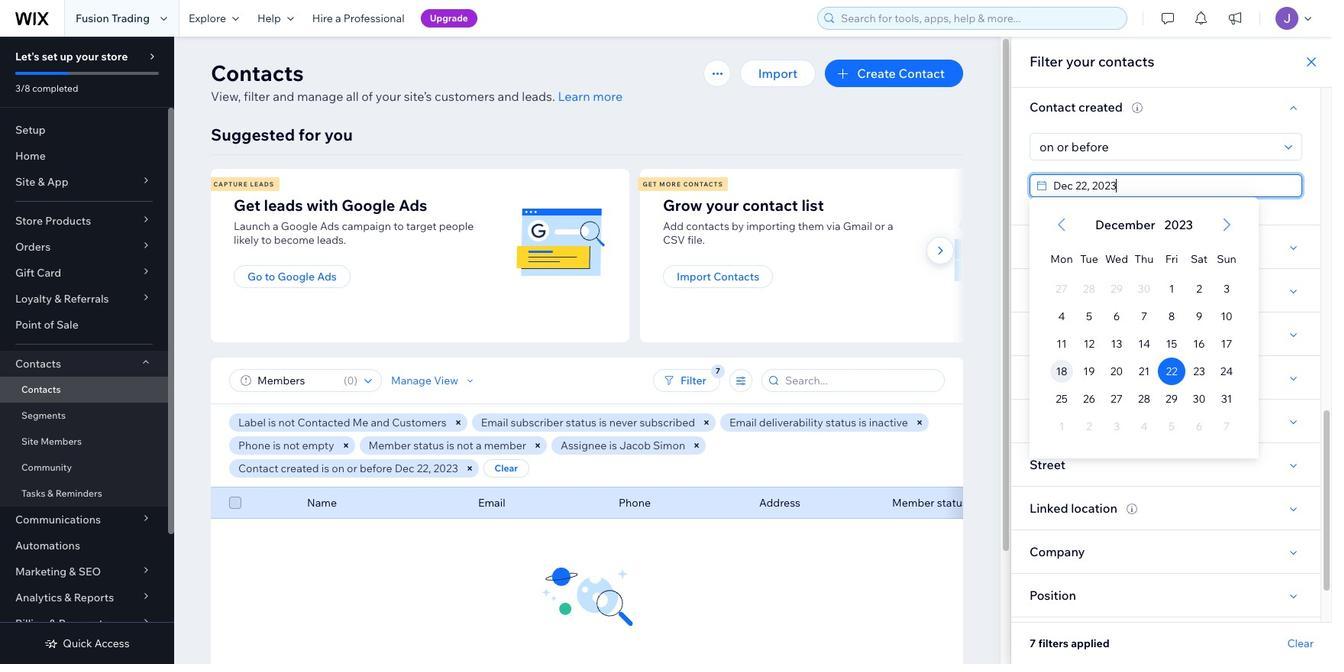 Task type: locate. For each thing, give the bounding box(es) containing it.
29 right tuesday, november 28, 2023 cell
[[1111, 282, 1124, 296]]

ads inside 'go to google ads' button
[[317, 270, 337, 284]]

0 vertical spatial filter
[[1030, 53, 1064, 70]]

email subscriber status is never subscribed
[[481, 416, 696, 430]]

30 right wednesday, november 29, 2023 cell on the right top of the page
[[1138, 282, 1151, 296]]

7 filters applied
[[1030, 637, 1110, 650]]

tasks
[[21, 488, 45, 499]]

0 horizontal spatial and
[[273, 89, 295, 104]]

filter
[[1030, 53, 1064, 70], [681, 374, 707, 387]]

1 right city
[[1060, 420, 1065, 433]]

1 vertical spatial 3
[[1114, 420, 1120, 433]]

0 vertical spatial contacts
[[1099, 53, 1155, 70]]

empty
[[302, 439, 334, 452]]

member status
[[893, 496, 968, 510]]

2023 up the 'fri'
[[1165, 217, 1194, 232]]

site down segments
[[21, 436, 39, 447]]

created down phone is not empty
[[281, 462, 319, 475]]

leads. inside contacts view, filter and manage all of your site's customers and leads. learn more
[[522, 89, 556, 104]]

thursday, november 30, 2023 cell
[[1131, 275, 1159, 303]]

2 horizontal spatial contact
[[1030, 99, 1076, 115]]

0 vertical spatial phone
[[238, 439, 271, 452]]

1 vertical spatial 6
[[1197, 420, 1203, 433]]

4
[[1059, 310, 1066, 323], [1141, 420, 1148, 433]]

contact down phone is not empty
[[238, 462, 279, 475]]

1 vertical spatial 29
[[1166, 392, 1179, 406]]

site members link
[[0, 429, 168, 455]]

0 vertical spatial 2023
[[1165, 217, 1194, 232]]

6 row from the top
[[1049, 385, 1241, 413]]

email deliverability status is inactive
[[730, 416, 908, 430]]

a right "gmail"
[[888, 219, 894, 233]]

launch
[[234, 219, 270, 233]]

status
[[566, 416, 597, 430], [826, 416, 857, 430], [414, 439, 444, 452], [937, 496, 968, 510]]

1 horizontal spatial filter
[[1030, 53, 1064, 70]]

1
[[1170, 282, 1175, 296], [1060, 420, 1065, 433]]

clear
[[495, 462, 518, 474], [1288, 637, 1315, 650]]

import for import
[[759, 66, 798, 81]]

a
[[336, 11, 341, 25], [273, 219, 279, 233], [888, 219, 894, 233], [476, 439, 482, 452]]

view,
[[211, 89, 241, 104]]

1 vertical spatial clear button
[[1288, 637, 1315, 650]]

marketing & seo
[[15, 565, 101, 579]]

get
[[234, 196, 261, 215]]

member for member status
[[893, 496, 935, 510]]

row containing 11
[[1049, 330, 1241, 358]]

phone for phone
[[619, 496, 651, 510]]

1 row from the top
[[1049, 238, 1241, 275]]

0 vertical spatial 4
[[1059, 310, 1066, 323]]

google down leads
[[281, 219, 318, 233]]

linked
[[1030, 501, 1069, 516]]

6 right friday, january 5, 2024 cell
[[1197, 420, 1203, 433]]

& right billing
[[49, 617, 56, 631]]

ads down with
[[320, 219, 340, 233]]

1 vertical spatial leads.
[[317, 233, 346, 247]]

1 horizontal spatial 28
[[1139, 392, 1151, 406]]

1 horizontal spatial 2023
[[1165, 217, 1194, 232]]

sidebar element
[[0, 37, 174, 664]]

0 vertical spatial leads.
[[522, 89, 556, 104]]

of right all on the left top of page
[[362, 89, 373, 104]]

& right loyalty
[[54, 292, 61, 306]]

0 vertical spatial 1
[[1170, 282, 1175, 296]]

contacts up contact created
[[1099, 53, 1155, 70]]

a inside grow your contact list add contacts by importing them via gmail or a csv file.
[[888, 219, 894, 233]]

0 horizontal spatial 1
[[1060, 420, 1065, 433]]

clear inside "clear" button
[[495, 462, 518, 474]]

site inside dropdown button
[[15, 175, 35, 189]]

ads down get leads with google ads launch a google ads campaign to target people likely to become leads.
[[317, 270, 337, 284]]

a right hire
[[336, 11, 341, 25]]

is left the on
[[322, 462, 329, 475]]

0 vertical spatial 7
[[1142, 310, 1148, 323]]

0 horizontal spatial contact
[[238, 462, 279, 475]]

1 vertical spatial 7
[[1224, 420, 1231, 433]]

& for billing
[[49, 617, 56, 631]]

1 vertical spatial 1
[[1060, 420, 1065, 433]]

0 vertical spatial or
[[875, 219, 886, 233]]

not up phone is not empty
[[279, 416, 295, 430]]

mon
[[1051, 252, 1074, 266]]

1 horizontal spatial import
[[759, 66, 798, 81]]

created for contact created
[[1079, 99, 1123, 115]]

3 up 10
[[1224, 282, 1230, 296]]

1 horizontal spatial of
[[362, 89, 373, 104]]

alert
[[1091, 216, 1198, 234]]

16
[[1194, 337, 1206, 351]]

2 row from the top
[[1049, 275, 1241, 303]]

1 horizontal spatial leads.
[[522, 89, 556, 104]]

22
[[1167, 365, 1178, 378]]

member for member status is not a member
[[369, 439, 411, 452]]

subscriber
[[511, 416, 564, 430]]

2023 right 22,
[[434, 462, 458, 475]]

30 inside cell
[[1138, 282, 1151, 296]]

loyalty & referrals
[[15, 292, 109, 306]]

contacts
[[684, 180, 724, 188]]

and right me
[[371, 416, 390, 430]]

27 down 20
[[1111, 392, 1123, 406]]

created for contact created is on or before dec 22, 2023
[[281, 462, 319, 475]]

members
[[41, 436, 82, 447]]

0 horizontal spatial created
[[281, 462, 319, 475]]

to right the go
[[265, 270, 275, 284]]

phone down "jacob" on the bottom
[[619, 496, 651, 510]]

clear for the right "clear" button
[[1288, 637, 1315, 650]]

google down become
[[278, 270, 315, 284]]

2023
[[1165, 217, 1194, 232], [434, 462, 458, 475]]

1 vertical spatial 28
[[1139, 392, 1151, 406]]

& left app
[[38, 175, 45, 189]]

0 vertical spatial ads
[[399, 196, 428, 215]]

1 vertical spatial 27
[[1111, 392, 1123, 406]]

0 vertical spatial 2
[[1197, 282, 1203, 296]]

4 right wednesday, january 3, 2024 cell
[[1141, 420, 1148, 433]]

0 vertical spatial clear
[[495, 462, 518, 474]]

grid
[[1030, 197, 1259, 459]]

1 vertical spatial 5
[[1169, 420, 1175, 433]]

0 horizontal spatial 29
[[1111, 282, 1124, 296]]

1 horizontal spatial phone
[[619, 496, 651, 510]]

member
[[369, 439, 411, 452], [893, 496, 935, 510]]

1 horizontal spatial clear button
[[1288, 637, 1315, 650]]

5 row from the top
[[1049, 358, 1241, 385]]

0 horizontal spatial clear
[[495, 462, 518, 474]]

29
[[1111, 282, 1124, 296], [1166, 392, 1179, 406]]

1 horizontal spatial contact
[[899, 66, 945, 81]]

your up contact created
[[1067, 53, 1096, 70]]

1 vertical spatial filter
[[681, 374, 707, 387]]

monday, november 27, 2023 cell
[[1049, 275, 1076, 303]]

1 horizontal spatial 30
[[1193, 392, 1206, 406]]

0 horizontal spatial filter
[[681, 374, 707, 387]]

& for site
[[38, 175, 45, 189]]

1 horizontal spatial created
[[1079, 99, 1123, 115]]

1 horizontal spatial 6
[[1197, 420, 1203, 433]]

2 horizontal spatial 7
[[1224, 420, 1231, 433]]

google inside button
[[278, 270, 315, 284]]

23
[[1194, 365, 1206, 378]]

28 inside tuesday, november 28, 2023 cell
[[1084, 282, 1096, 296]]

and
[[273, 89, 295, 104], [498, 89, 519, 104], [371, 416, 390, 430]]

1 vertical spatial created
[[281, 462, 319, 475]]

filter for filter
[[681, 374, 707, 387]]

27 inside cell
[[1056, 282, 1068, 296]]

label
[[238, 416, 266, 430]]

is left "jacob" on the bottom
[[609, 439, 617, 452]]

1 vertical spatial of
[[44, 318, 54, 332]]

None checkbox
[[229, 494, 242, 512]]

contacts
[[1099, 53, 1155, 70], [687, 219, 730, 233]]

email left deliverability
[[730, 416, 757, 430]]

1 horizontal spatial 3
[[1224, 282, 1230, 296]]

site down home
[[15, 175, 35, 189]]

contacted
[[298, 416, 350, 430]]

3 row from the top
[[1049, 303, 1241, 330]]

0 vertical spatial import
[[759, 66, 798, 81]]

assignee
[[561, 439, 607, 452]]

segments
[[21, 410, 66, 421]]

your right up
[[76, 50, 99, 63]]

completed
[[32, 83, 78, 94]]

0 horizontal spatial phone
[[238, 439, 271, 452]]

csv
[[663, 233, 685, 247]]

created
[[1079, 99, 1123, 115], [281, 462, 319, 475]]

30
[[1138, 282, 1151, 296], [1193, 392, 1206, 406]]

Unsaved view field
[[253, 370, 339, 391]]

leads.
[[522, 89, 556, 104], [317, 233, 346, 247]]

filter up contact created
[[1030, 53, 1064, 70]]

1 vertical spatial or
[[347, 462, 357, 475]]

import inside button
[[677, 270, 712, 284]]

& right tasks
[[47, 488, 54, 499]]

filter up the 'subscribed' at the bottom
[[681, 374, 707, 387]]

is
[[268, 416, 276, 430], [599, 416, 607, 430], [859, 416, 867, 430], [273, 439, 281, 452], [447, 439, 455, 452], [609, 439, 617, 452], [322, 462, 329, 475]]

email up "member"
[[481, 416, 509, 430]]

3/8 completed
[[15, 83, 78, 94]]

row
[[1049, 238, 1241, 275], [1049, 275, 1241, 303], [1049, 303, 1241, 330], [1049, 330, 1241, 358], [1049, 358, 1241, 385], [1049, 385, 1241, 413], [1049, 413, 1241, 440]]

0 horizontal spatial import
[[677, 270, 712, 284]]

contacts down by
[[714, 270, 760, 284]]

4 row from the top
[[1049, 330, 1241, 358]]

tuesday, january 2, 2024 cell
[[1076, 413, 1104, 440]]

december
[[1096, 217, 1156, 232]]

wed
[[1106, 252, 1129, 266]]

(
[[344, 374, 347, 387]]

28 right monday, november 27, 2023 cell
[[1084, 282, 1096, 296]]

billing & payments button
[[0, 611, 168, 637]]

2 horizontal spatial and
[[498, 89, 519, 104]]

billing
[[15, 617, 47, 631]]

2 up 9 at top
[[1197, 282, 1203, 296]]

1 vertical spatial site
[[21, 436, 39, 447]]

1 horizontal spatial or
[[875, 219, 886, 233]]

0 horizontal spatial leads.
[[317, 233, 346, 247]]

0 vertical spatial google
[[342, 196, 396, 215]]

1 horizontal spatial 1
[[1170, 282, 1175, 296]]

and right customers at the left of the page
[[498, 89, 519, 104]]

1 horizontal spatial clear
[[1288, 637, 1315, 650]]

contacts up filter
[[211, 60, 304, 86]]

30 up saturday, january 6, 2024 cell
[[1193, 392, 1206, 406]]

0 horizontal spatial or
[[347, 462, 357, 475]]

& left reports
[[64, 591, 71, 605]]

Search... field
[[781, 370, 940, 391]]

1 horizontal spatial 27
[[1111, 392, 1123, 406]]

leads. left learn on the left
[[522, 89, 556, 104]]

point
[[15, 318, 42, 332]]

1 horizontal spatial 7
[[1142, 310, 1148, 323]]

phone for phone is not empty
[[238, 439, 271, 452]]

subscribed
[[640, 416, 696, 430]]

28 up thursday, january 4, 2024 cell on the bottom of page
[[1139, 392, 1151, 406]]

29 up friday, january 5, 2024 cell
[[1166, 392, 1179, 406]]

leads. down with
[[317, 233, 346, 247]]

7 left filters
[[1030, 637, 1037, 650]]

sunday, january 7, 2024 cell
[[1214, 413, 1241, 440]]

import
[[759, 66, 798, 81], [677, 270, 712, 284]]

suggested
[[211, 125, 295, 144]]

5 up 12
[[1087, 310, 1093, 323]]

your left site's
[[376, 89, 401, 104]]

contacts up segments
[[21, 384, 61, 395]]

0 horizontal spatial 28
[[1084, 282, 1096, 296]]

1 horizontal spatial 4
[[1141, 420, 1148, 433]]

your
[[76, 50, 99, 63], [1067, 53, 1096, 70], [376, 89, 401, 104], [706, 196, 739, 215]]

7 down 31
[[1224, 420, 1231, 433]]

Dec 22, 2023 field
[[1049, 175, 1298, 196]]

leads
[[250, 180, 274, 188]]

contacts inside grow your contact list add contacts by importing them via gmail or a csv file.
[[687, 219, 730, 233]]

7 row from the top
[[1049, 413, 1241, 440]]

0 vertical spatial 30
[[1138, 282, 1151, 296]]

get more contacts
[[643, 180, 724, 188]]

go to google ads button
[[234, 265, 351, 288]]

products
[[45, 214, 91, 228]]

0 vertical spatial 5
[[1087, 310, 1093, 323]]

0 vertical spatial 6
[[1114, 310, 1121, 323]]

19
[[1084, 365, 1096, 378]]

contacts
[[211, 60, 304, 86], [714, 270, 760, 284], [15, 357, 61, 371], [21, 384, 61, 395]]

clear for "clear" button to the top
[[495, 462, 518, 474]]

contacts down point of sale on the top of page
[[15, 357, 61, 371]]

1 vertical spatial phone
[[619, 496, 651, 510]]

email for email deliverability status is inactive
[[730, 416, 757, 430]]

or right "gmail"
[[875, 219, 886, 233]]

or right the on
[[347, 462, 357, 475]]

monday, january 1, 2024 cell
[[1049, 413, 1076, 440]]

google up campaign
[[342, 196, 396, 215]]

31
[[1222, 392, 1233, 406]]

3 inside cell
[[1114, 420, 1120, 433]]

1 vertical spatial member
[[893, 496, 935, 510]]

0 horizontal spatial member
[[369, 439, 411, 452]]

6 up 13
[[1114, 310, 1121, 323]]

0 vertical spatial member
[[369, 439, 411, 452]]

filter inside button
[[681, 374, 707, 387]]

of left sale
[[44, 318, 54, 332]]

a down leads
[[273, 219, 279, 233]]

not left empty
[[283, 439, 300, 452]]

filter button
[[653, 369, 721, 392]]

row containing mon
[[1049, 238, 1241, 275]]

28
[[1084, 282, 1096, 296], [1139, 392, 1151, 406]]

3 right tuesday, january 2, 2024 cell
[[1114, 420, 1120, 433]]

1 vertical spatial clear
[[1288, 637, 1315, 650]]

0 vertical spatial site
[[15, 175, 35, 189]]

contact down filter your contacts
[[1030, 99, 1076, 115]]

a inside hire a professional "link"
[[336, 11, 341, 25]]

1 horizontal spatial and
[[371, 416, 390, 430]]

orders
[[15, 240, 51, 254]]

27 left tuesday, november 28, 2023 cell
[[1056, 282, 1068, 296]]

contacts left by
[[687, 219, 730, 233]]

5 inside cell
[[1169, 420, 1175, 433]]

phone down label
[[238, 439, 271, 452]]

0 horizontal spatial 27
[[1056, 282, 1068, 296]]

setup
[[15, 123, 46, 137]]

7 inside cell
[[1224, 420, 1231, 433]]

20
[[1111, 365, 1124, 378]]

ads up target
[[399, 196, 428, 215]]

row group
[[1030, 275, 1259, 459]]

your inside grow your contact list add contacts by importing them via gmail or a csv file.
[[706, 196, 739, 215]]

2 vertical spatial google
[[278, 270, 315, 284]]

0 vertical spatial 27
[[1056, 282, 1068, 296]]

phone
[[238, 439, 271, 452], [619, 496, 651, 510]]

go to google ads
[[248, 270, 337, 284]]

card
[[37, 266, 61, 280]]

0 horizontal spatial clear button
[[484, 459, 529, 478]]

friday, december 22, 2023 cell
[[1159, 358, 1186, 385]]

site for site members
[[21, 436, 39, 447]]

more
[[593, 89, 623, 104]]

to left target
[[394, 219, 404, 233]]

1 right "thursday, november 30, 2023" cell
[[1170, 282, 1175, 296]]

create contact
[[858, 66, 945, 81]]

1 vertical spatial contact
[[1030, 99, 1076, 115]]

loyalty
[[15, 292, 52, 306]]

is left empty
[[273, 439, 281, 452]]

home
[[15, 149, 46, 163]]

7 left 8
[[1142, 310, 1148, 323]]

city
[[1030, 413, 1054, 429]]

1 horizontal spatial 5
[[1169, 420, 1175, 433]]

home link
[[0, 143, 168, 169]]

sat
[[1191, 252, 1208, 266]]

contact right create
[[899, 66, 945, 81]]

0 vertical spatial 28
[[1084, 282, 1096, 296]]

5 right thursday, january 4, 2024 cell on the bottom of page
[[1169, 420, 1175, 433]]

created down filter your contacts
[[1079, 99, 1123, 115]]

4 up "language"
[[1059, 310, 1066, 323]]

contact
[[743, 196, 799, 215]]

import inside button
[[759, 66, 798, 81]]

0 vertical spatial 3
[[1224, 282, 1230, 296]]

0 horizontal spatial 3
[[1114, 420, 1120, 433]]

2 vertical spatial contact
[[238, 462, 279, 475]]

0 vertical spatial created
[[1079, 99, 1123, 115]]

label is not contacted me and customers
[[238, 416, 447, 430]]

1 vertical spatial contacts
[[687, 219, 730, 233]]

friday, january 5, 2024 cell
[[1159, 413, 1186, 440]]

your up by
[[706, 196, 739, 215]]

0 horizontal spatial 2
[[1087, 420, 1093, 433]]

contact for contact created
[[1030, 99, 1076, 115]]

and right filter
[[273, 89, 295, 104]]

2 vertical spatial ads
[[317, 270, 337, 284]]

0 horizontal spatial 2023
[[434, 462, 458, 475]]

grid containing december
[[1030, 197, 1259, 459]]

0 vertical spatial 29
[[1111, 282, 1124, 296]]

1 vertical spatial 2
[[1087, 420, 1093, 433]]

& left seo
[[69, 565, 76, 579]]

wednesday, november 29, 2023 cell
[[1104, 275, 1131, 303]]

1 vertical spatial 4
[[1141, 420, 1148, 433]]

applied
[[1072, 637, 1110, 650]]

0 vertical spatial of
[[362, 89, 373, 104]]

2 right monday, january 1, 2024 cell
[[1087, 420, 1093, 433]]

list
[[209, 169, 1065, 342]]



Task type: vqa. For each thing, say whether or not it's contained in the screenshot.


Task type: describe. For each thing, give the bounding box(es) containing it.
alert containing december
[[1091, 216, 1198, 234]]

file.
[[688, 233, 705, 247]]

0 horizontal spatial 4
[[1059, 310, 1066, 323]]

customers
[[435, 89, 495, 104]]

2023 inside alert
[[1165, 217, 1194, 232]]

professional
[[344, 11, 405, 25]]

fusion
[[76, 11, 109, 25]]

marketing
[[15, 565, 67, 579]]

sun
[[1218, 252, 1237, 266]]

import contacts
[[677, 270, 760, 284]]

Select an option field
[[1036, 134, 1281, 160]]

1 vertical spatial ads
[[320, 219, 340, 233]]

communications button
[[0, 507, 168, 533]]

26
[[1084, 392, 1096, 406]]

language
[[1030, 326, 1088, 342]]

& for marketing
[[69, 565, 76, 579]]

your inside contacts view, filter and manage all of your site's customers and leads. learn more
[[376, 89, 401, 104]]

row containing 1
[[1049, 413, 1241, 440]]

leads
[[264, 196, 303, 215]]

email down "member"
[[478, 496, 506, 510]]

a inside get leads with google ads launch a google ads campaign to target people likely to become leads.
[[273, 219, 279, 233]]

view
[[434, 374, 459, 387]]

1 vertical spatial 30
[[1193, 392, 1206, 406]]

fri
[[1166, 252, 1179, 266]]

1 horizontal spatial contacts
[[1099, 53, 1155, 70]]

is down customers
[[447, 439, 455, 452]]

upgrade button
[[421, 9, 478, 28]]

communications
[[15, 513, 101, 527]]

contacts inside contacts link
[[21, 384, 61, 395]]

gift card
[[15, 266, 61, 280]]

not for contacted
[[279, 416, 295, 430]]

contacts inside contacts popup button
[[15, 357, 61, 371]]

not for empty
[[283, 439, 300, 452]]

hire
[[312, 11, 333, 25]]

target
[[406, 219, 437, 233]]

29 inside cell
[[1111, 282, 1124, 296]]

last
[[1030, 239, 1055, 254]]

0 vertical spatial clear button
[[484, 459, 529, 478]]

not left "member"
[[457, 439, 474, 452]]

1 horizontal spatial 2
[[1197, 282, 1203, 296]]

trading
[[112, 11, 150, 25]]

row containing 18
[[1049, 358, 1241, 385]]

activity
[[1058, 239, 1100, 254]]

let's set up your store
[[15, 50, 128, 63]]

country/state
[[1030, 370, 1112, 385]]

community link
[[0, 455, 168, 481]]

row containing 25
[[1049, 385, 1241, 413]]

gift card button
[[0, 260, 168, 286]]

campaign
[[342, 219, 391, 233]]

2 inside cell
[[1087, 420, 1093, 433]]

member
[[484, 439, 527, 452]]

row containing 4
[[1049, 303, 1241, 330]]

upgrade
[[430, 12, 468, 24]]

add
[[663, 219, 684, 233]]

wednesday, january 3, 2024 cell
[[1104, 413, 1131, 440]]

contacts button
[[0, 351, 168, 377]]

your inside 'sidebar' element
[[76, 50, 99, 63]]

contacts inside contacts view, filter and manage all of your site's customers and leads. learn more
[[211, 60, 304, 86]]

or inside grow your contact list add contacts by importing them via gmail or a csv file.
[[875, 219, 886, 233]]

store
[[101, 50, 128, 63]]

via
[[827, 219, 841, 233]]

site & app button
[[0, 169, 168, 195]]

quick access
[[63, 637, 130, 650]]

a left "member"
[[476, 439, 482, 452]]

12
[[1084, 337, 1095, 351]]

site's
[[404, 89, 432, 104]]

automations link
[[0, 533, 168, 559]]

3/8
[[15, 83, 30, 94]]

)
[[354, 374, 358, 387]]

10
[[1221, 310, 1233, 323]]

& for tasks
[[47, 488, 54, 499]]

jacob
[[620, 439, 651, 452]]

contact inside create contact button
[[899, 66, 945, 81]]

site for site & app
[[15, 175, 35, 189]]

reports
[[74, 591, 114, 605]]

position
[[1030, 588, 1077, 603]]

1 horizontal spatial 29
[[1166, 392, 1179, 406]]

likely
[[234, 233, 259, 247]]

manage view
[[391, 374, 459, 387]]

billing & payments
[[15, 617, 108, 631]]

4 inside cell
[[1141, 420, 1148, 433]]

thursday, january 4, 2024 cell
[[1131, 413, 1159, 440]]

25
[[1056, 392, 1068, 406]]

14
[[1139, 337, 1151, 351]]

grow your contact list add contacts by importing them via gmail or a csv file.
[[663, 196, 894, 247]]

simon
[[654, 439, 686, 452]]

sale
[[57, 318, 79, 332]]

list containing get leads with google ads
[[209, 169, 1065, 342]]

birthdate
[[1030, 283, 1084, 298]]

1 vertical spatial 2023
[[434, 462, 458, 475]]

is right label
[[268, 416, 276, 430]]

to inside button
[[265, 270, 275, 284]]

is left the inactive
[[859, 416, 867, 430]]

with
[[307, 196, 338, 215]]

0 horizontal spatial 6
[[1114, 310, 1121, 323]]

mon tue wed thu
[[1051, 252, 1154, 266]]

import for import contacts
[[677, 270, 712, 284]]

member status is not a member
[[369, 439, 527, 452]]

Search for tools, apps, help & more... field
[[837, 8, 1123, 29]]

1 inside cell
[[1060, 420, 1065, 433]]

app
[[47, 175, 68, 189]]

contact created
[[1030, 99, 1123, 115]]

site members
[[21, 436, 82, 447]]

tue
[[1081, 252, 1099, 266]]

saturday, january 6, 2024 cell
[[1186, 413, 1214, 440]]

1 vertical spatial google
[[281, 219, 318, 233]]

filters
[[1039, 637, 1069, 650]]

suggested for you
[[211, 125, 353, 144]]

email for email subscriber status is never subscribed
[[481, 416, 509, 430]]

6 inside cell
[[1197, 420, 1203, 433]]

& for analytics
[[64, 591, 71, 605]]

24
[[1221, 365, 1234, 378]]

contact created is on or before dec 22, 2023
[[238, 462, 458, 475]]

customers
[[392, 416, 447, 430]]

filter for filter your contacts
[[1030, 53, 1064, 70]]

store
[[15, 214, 43, 228]]

create
[[858, 66, 896, 81]]

of inside contacts view, filter and manage all of your site's customers and leads. learn more
[[362, 89, 373, 104]]

row group containing 27
[[1030, 275, 1259, 459]]

setup link
[[0, 117, 168, 143]]

to right likely
[[261, 233, 272, 247]]

is left never
[[599, 416, 607, 430]]

contacts inside the import contacts button
[[714, 270, 760, 284]]

before
[[360, 462, 393, 475]]

name
[[307, 496, 337, 510]]

contact for contact created is on or before dec 22, 2023
[[238, 462, 279, 475]]

0 horizontal spatial 7
[[1030, 637, 1037, 650]]

all
[[346, 89, 359, 104]]

tuesday, november 28, 2023 cell
[[1076, 275, 1104, 303]]

manage
[[391, 374, 432, 387]]

by
[[732, 219, 744, 233]]

of inside 'sidebar' element
[[44, 318, 54, 332]]

tasks & reminders
[[21, 488, 102, 499]]

row containing 27
[[1049, 275, 1241, 303]]

& for loyalty
[[54, 292, 61, 306]]

list
[[802, 196, 824, 215]]

capture leads
[[214, 180, 274, 188]]

0 horizontal spatial 5
[[1087, 310, 1093, 323]]

them
[[798, 219, 825, 233]]

18
[[1056, 365, 1068, 378]]

explore
[[189, 11, 226, 25]]

9
[[1197, 310, 1203, 323]]

site & app
[[15, 175, 68, 189]]

8
[[1169, 310, 1176, 323]]

leads. inside get leads with google ads launch a google ads campaign to target people likely to become leads.
[[317, 233, 346, 247]]

people
[[439, 219, 474, 233]]

go
[[248, 270, 263, 284]]

21
[[1139, 365, 1150, 378]]

segments link
[[0, 403, 168, 429]]



